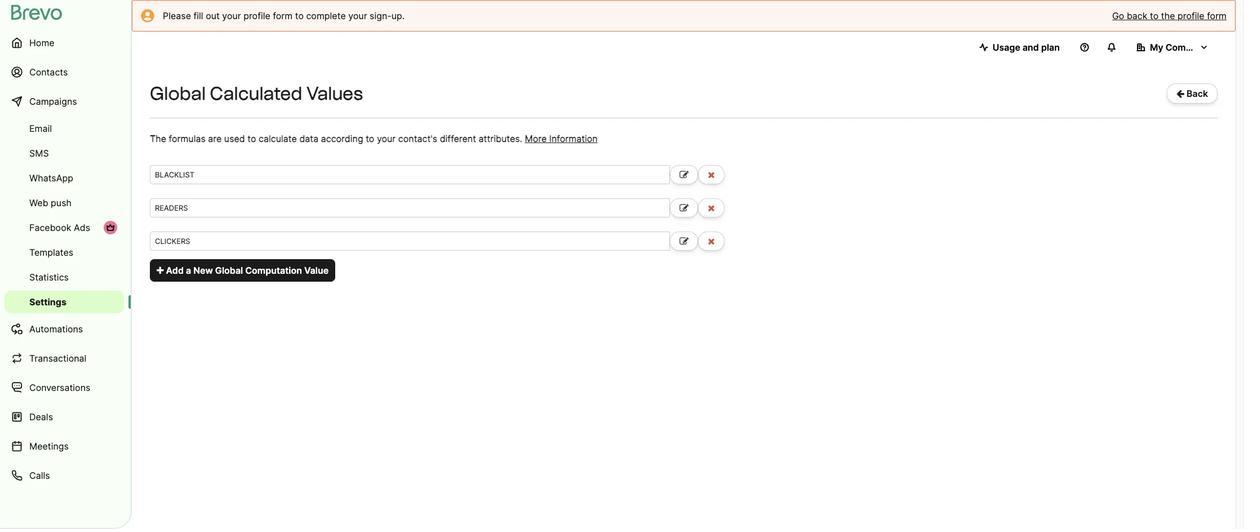 Task type: describe. For each thing, give the bounding box(es) containing it.
to left the
[[1150, 10, 1159, 21]]

computation
[[245, 265, 302, 276]]

add
[[166, 265, 184, 276]]

form for your
[[273, 10, 293, 21]]

settings link
[[5, 291, 124, 313]]

according
[[321, 133, 363, 144]]

sms
[[29, 148, 49, 159]]

3 edit image from the top
[[680, 237, 689, 246]]

deals link
[[5, 404, 124, 431]]

calls link
[[5, 462, 124, 489]]

ads
[[74, 222, 90, 233]]

transactional
[[29, 353, 86, 364]]

calculated
[[210, 83, 302, 104]]

facebook ads link
[[5, 216, 124, 239]]

go
[[1112, 10, 1125, 21]]

attributes.
[[479, 133, 522, 144]]

home link
[[5, 29, 124, 56]]

complete
[[306, 10, 346, 21]]

contacts link
[[5, 59, 124, 86]]

arrow left image
[[1177, 89, 1185, 98]]

web push
[[29, 197, 72, 209]]

usage and plan button
[[970, 36, 1069, 59]]

add a new global computation value
[[164, 265, 329, 276]]

out
[[206, 10, 220, 21]]

a
[[186, 265, 191, 276]]

up.
[[392, 10, 405, 21]]

profile for the
[[1178, 10, 1205, 21]]

new
[[193, 265, 213, 276]]

to right according
[[366, 133, 374, 144]]

value
[[304, 265, 329, 276]]

the
[[150, 133, 166, 144]]

meetings link
[[5, 433, 124, 460]]

data
[[299, 133, 319, 144]]

contacts
[[29, 66, 68, 78]]

more
[[525, 133, 547, 144]]

sign-
[[370, 10, 392, 21]]

times image for 3rd edit image from the bottom of the page
[[708, 170, 715, 179]]

usage
[[993, 42, 1021, 53]]

please
[[163, 10, 191, 21]]

are
[[208, 133, 222, 144]]

form for the
[[1207, 10, 1227, 21]]

email
[[29, 123, 52, 134]]

automations link
[[5, 316, 124, 343]]

times image
[[708, 237, 715, 246]]

used
[[224, 133, 245, 144]]

formulas
[[169, 133, 206, 144]]

facebook ads
[[29, 222, 90, 233]]

web push link
[[5, 192, 124, 214]]

to left complete
[[295, 10, 304, 21]]

usage and plan
[[993, 42, 1060, 53]]

campaigns
[[29, 96, 77, 107]]

global calculated values
[[150, 83, 363, 104]]

whatsapp
[[29, 172, 73, 184]]

different
[[440, 133, 476, 144]]

times image for 2nd edit image from the top
[[708, 203, 715, 212]]

company
[[1166, 42, 1207, 53]]

the
[[1161, 10, 1175, 21]]

sms link
[[5, 142, 124, 165]]

home
[[29, 37, 54, 48]]

email link
[[5, 117, 124, 140]]

the formulas are used to calculate data according to your contact's different attributes. more information
[[150, 133, 598, 144]]

add a new global computation value link
[[150, 259, 335, 282]]

fill
[[194, 10, 203, 21]]

please fill out your profile form to complete your sign-up.
[[163, 10, 405, 21]]

facebook
[[29, 222, 71, 233]]

and
[[1023, 42, 1039, 53]]

0 horizontal spatial your
[[222, 10, 241, 21]]



Task type: locate. For each thing, give the bounding box(es) containing it.
templates
[[29, 247, 73, 258]]

meetings
[[29, 441, 69, 452]]

my company button
[[1128, 36, 1218, 59]]

form
[[273, 10, 293, 21], [1207, 10, 1227, 21]]

whatsapp link
[[5, 167, 124, 189]]

2 horizontal spatial your
[[377, 133, 396, 144]]

statistics link
[[5, 266, 124, 289]]

profile for your
[[244, 10, 270, 21]]

1 horizontal spatial your
[[348, 10, 367, 21]]

None text field
[[150, 232, 670, 251]]

profile right the
[[1178, 10, 1205, 21]]

your right the out
[[222, 10, 241, 21]]

to right used
[[248, 133, 256, 144]]

1 profile from the left
[[244, 10, 270, 21]]

back
[[1185, 88, 1208, 99]]

left___rvooi image
[[106, 223, 115, 232]]

to
[[295, 10, 304, 21], [1150, 10, 1159, 21], [248, 133, 256, 144], [366, 133, 374, 144]]

conversations link
[[5, 374, 124, 401]]

1 horizontal spatial form
[[1207, 10, 1227, 21]]

global right the new
[[215, 265, 243, 276]]

go back to the profile form
[[1112, 10, 1227, 21]]

times image
[[708, 170, 715, 179], [708, 203, 715, 212]]

templates link
[[5, 241, 124, 264]]

transactional link
[[5, 345, 124, 372]]

0 horizontal spatial profile
[[244, 10, 270, 21]]

contact's
[[398, 133, 437, 144]]

2 vertical spatial edit image
[[680, 237, 689, 246]]

1 horizontal spatial profile
[[1178, 10, 1205, 21]]

form up company
[[1207, 10, 1227, 21]]

campaigns link
[[5, 88, 124, 115]]

push
[[51, 197, 72, 209]]

back link
[[1167, 83, 1218, 104]]

1 times image from the top
[[708, 170, 715, 179]]

back
[[1127, 10, 1148, 21]]

0 vertical spatial times image
[[708, 170, 715, 179]]

your left contact's
[[377, 133, 396, 144]]

1 vertical spatial global
[[215, 265, 243, 276]]

conversations
[[29, 382, 90, 393]]

2 profile from the left
[[1178, 10, 1205, 21]]

form inside go back to the profile form link
[[1207, 10, 1227, 21]]

global
[[150, 83, 206, 104], [215, 265, 243, 276]]

settings
[[29, 296, 66, 308]]

plan
[[1041, 42, 1060, 53]]

0 horizontal spatial form
[[273, 10, 293, 21]]

more information link
[[525, 133, 598, 144]]

your left sign-
[[348, 10, 367, 21]]

automations
[[29, 323, 83, 335]]

web
[[29, 197, 48, 209]]

2 times image from the top
[[708, 203, 715, 212]]

calculate
[[259, 133, 297, 144]]

1 vertical spatial times image
[[708, 203, 715, 212]]

go back to the profile form link
[[1112, 9, 1227, 23]]

global up formulas
[[150, 83, 206, 104]]

statistics
[[29, 272, 69, 283]]

my company
[[1150, 42, 1207, 53]]

2 form from the left
[[1207, 10, 1227, 21]]

1 vertical spatial edit image
[[680, 203, 689, 212]]

profile
[[244, 10, 270, 21], [1178, 10, 1205, 21]]

my
[[1150, 42, 1164, 53]]

0 vertical spatial global
[[150, 83, 206, 104]]

1 horizontal spatial global
[[215, 265, 243, 276]]

None text field
[[150, 165, 670, 184], [150, 198, 670, 218], [150, 165, 670, 184], [150, 198, 670, 218]]

plus image
[[157, 266, 164, 275]]

form left complete
[[273, 10, 293, 21]]

values
[[306, 83, 363, 104]]

information
[[549, 133, 598, 144]]

1 form from the left
[[273, 10, 293, 21]]

edit image
[[680, 170, 689, 179], [680, 203, 689, 212], [680, 237, 689, 246]]

your
[[222, 10, 241, 21], [348, 10, 367, 21], [377, 133, 396, 144]]

0 vertical spatial edit image
[[680, 170, 689, 179]]

0 horizontal spatial global
[[150, 83, 206, 104]]

deals
[[29, 411, 53, 423]]

1 edit image from the top
[[680, 170, 689, 179]]

2 edit image from the top
[[680, 203, 689, 212]]

profile right the out
[[244, 10, 270, 21]]

calls
[[29, 470, 50, 481]]



Task type: vqa. For each thing, say whether or not it's contained in the screenshot.
>
no



